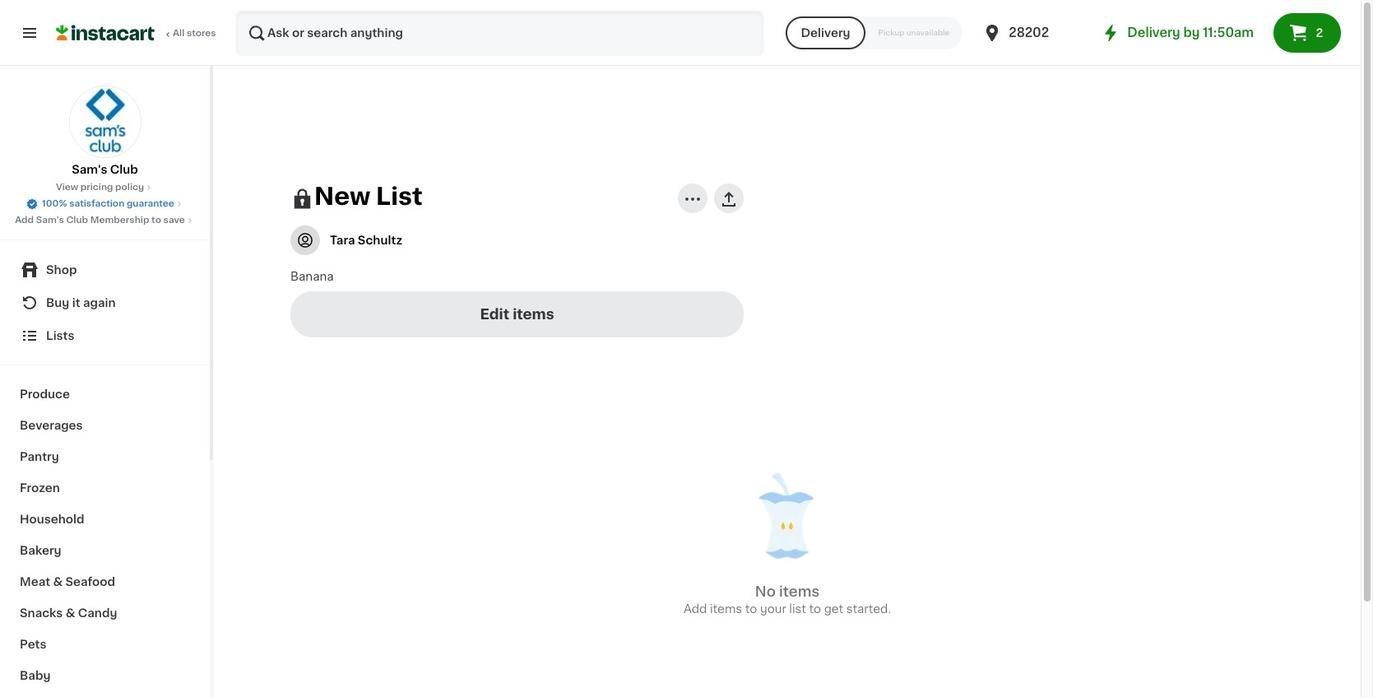 Task type: locate. For each thing, give the bounding box(es) containing it.
to
[[152, 216, 161, 225], [746, 603, 758, 615], [810, 603, 822, 615]]

membership
[[90, 216, 149, 225]]

pets link
[[10, 629, 200, 660]]

add sam's club membership to save
[[15, 216, 185, 225]]

club down satisfaction
[[66, 216, 88, 225]]

meat & seafood link
[[10, 566, 200, 598]]

no
[[755, 585, 776, 598]]

delivery for delivery by 11:50am
[[1128, 26, 1181, 39]]

add sam's club membership to save link
[[15, 214, 195, 227]]

by
[[1184, 26, 1200, 39]]

1 vertical spatial add
[[684, 603, 707, 615]]

new list
[[314, 185, 423, 208]]

0 horizontal spatial items
[[513, 308, 554, 321]]

2 vertical spatial items
[[710, 603, 743, 615]]

0 vertical spatial &
[[53, 576, 63, 588]]

None search field
[[235, 10, 765, 56]]

items for edit
[[513, 308, 554, 321]]

& left "candy"
[[66, 607, 75, 619]]

1 horizontal spatial add
[[684, 603, 707, 615]]

2 horizontal spatial items
[[780, 585, 820, 598]]

0 vertical spatial add
[[15, 216, 34, 225]]

& inside snacks & candy "link"
[[66, 607, 75, 619]]

pricing
[[80, 183, 113, 192]]

satisfaction
[[69, 199, 125, 208]]

1 vertical spatial &
[[66, 607, 75, 619]]

club
[[110, 164, 138, 175], [66, 216, 88, 225]]

frozen link
[[10, 472, 200, 504]]

sam's
[[72, 164, 107, 175], [36, 216, 64, 225]]

28202
[[1009, 26, 1050, 39]]

your
[[761, 603, 787, 615]]

sam's club link
[[69, 86, 141, 178]]

100%
[[42, 199, 67, 208]]

candy
[[78, 607, 117, 619]]

to right list
[[810, 603, 822, 615]]

lists
[[46, 330, 74, 342]]

0 horizontal spatial delivery
[[801, 27, 851, 39]]

club up policy
[[110, 164, 138, 175]]

to left the 'your'
[[746, 603, 758, 615]]

sam's up pricing
[[72, 164, 107, 175]]

1 horizontal spatial to
[[746, 603, 758, 615]]

&
[[53, 576, 63, 588], [66, 607, 75, 619]]

edit items button
[[291, 292, 744, 338]]

11:50am
[[1203, 26, 1254, 39]]

pets
[[20, 639, 46, 650]]

0 vertical spatial sam's
[[72, 164, 107, 175]]

sam's club
[[72, 164, 138, 175]]

& inside meat & seafood 'link'
[[53, 576, 63, 588]]

sam's down 100%
[[36, 216, 64, 225]]

1 horizontal spatial &
[[66, 607, 75, 619]]

0 vertical spatial items
[[513, 308, 554, 321]]

household link
[[10, 504, 200, 535]]

delivery
[[1128, 26, 1181, 39], [801, 27, 851, 39]]

0 horizontal spatial club
[[66, 216, 88, 225]]

beverages
[[20, 420, 83, 431]]

produce link
[[10, 379, 200, 410]]

meat & seafood
[[20, 576, 115, 588]]

edit items
[[480, 308, 554, 321]]

items up list
[[780, 585, 820, 598]]

view
[[56, 183, 78, 192]]

delivery inside button
[[801, 27, 851, 39]]

1 vertical spatial club
[[66, 216, 88, 225]]

0 horizontal spatial &
[[53, 576, 63, 588]]

items left the 'your'
[[710, 603, 743, 615]]

bakery
[[20, 545, 61, 556]]

add inside no items add items to your list to get started.
[[684, 603, 707, 615]]

1 horizontal spatial items
[[710, 603, 743, 615]]

household
[[20, 514, 84, 525]]

items right edit
[[513, 308, 554, 321]]

0 horizontal spatial to
[[152, 216, 161, 225]]

stores
[[187, 29, 216, 38]]

tara schultz
[[330, 235, 403, 246]]

beverages link
[[10, 410, 200, 441]]

add
[[15, 216, 34, 225], [684, 603, 707, 615]]

1 horizontal spatial club
[[110, 164, 138, 175]]

all
[[173, 29, 185, 38]]

1 vertical spatial items
[[780, 585, 820, 598]]

items inside button
[[513, 308, 554, 321]]

delivery button
[[786, 16, 866, 49]]

view pricing policy
[[56, 183, 144, 192]]

1 horizontal spatial delivery
[[1128, 26, 1181, 39]]

produce
[[20, 389, 70, 400]]

1 vertical spatial sam's
[[36, 216, 64, 225]]

items
[[513, 308, 554, 321], [780, 585, 820, 598], [710, 603, 743, 615]]

snacks & candy link
[[10, 598, 200, 629]]

buy
[[46, 297, 69, 309]]

0 vertical spatial club
[[110, 164, 138, 175]]

bakery link
[[10, 535, 200, 566]]

seafood
[[65, 576, 115, 588]]

to down the guarantee
[[152, 216, 161, 225]]

frozen
[[20, 482, 60, 494]]

& right meat
[[53, 576, 63, 588]]

pantry
[[20, 451, 59, 463]]



Task type: vqa. For each thing, say whether or not it's contained in the screenshot.
$ within the $ 4 99
no



Task type: describe. For each thing, give the bounding box(es) containing it.
banana
[[291, 271, 334, 283]]

1 horizontal spatial sam's
[[72, 164, 107, 175]]

meat
[[20, 576, 50, 588]]

guarantee
[[127, 199, 174, 208]]

to for items
[[746, 603, 758, 615]]

get
[[825, 603, 844, 615]]

tara
[[330, 235, 355, 246]]

all stores
[[173, 29, 216, 38]]

baby
[[20, 670, 51, 682]]

list
[[376, 185, 423, 208]]

pantry link
[[10, 441, 200, 472]]

no items add items to your list to get started.
[[684, 585, 892, 615]]

2
[[1317, 27, 1324, 39]]

snacks
[[20, 607, 63, 619]]

100% satisfaction guarantee button
[[26, 194, 184, 211]]

club inside add sam's club membership to save link
[[66, 216, 88, 225]]

again
[[83, 297, 116, 309]]

buy it again
[[46, 297, 116, 309]]

it
[[72, 297, 80, 309]]

100% satisfaction guarantee
[[42, 199, 174, 208]]

all stores link
[[56, 10, 217, 56]]

2 horizontal spatial to
[[810, 603, 822, 615]]

0 horizontal spatial sam's
[[36, 216, 64, 225]]

edit
[[480, 308, 510, 321]]

instacart logo image
[[56, 23, 155, 43]]

policy
[[115, 183, 144, 192]]

2 button
[[1274, 13, 1342, 53]]

0 horizontal spatial add
[[15, 216, 34, 225]]

lists link
[[10, 319, 200, 352]]

service type group
[[786, 16, 963, 49]]

schultz
[[358, 235, 403, 246]]

shop
[[46, 264, 77, 276]]

sam's club logo image
[[69, 86, 141, 158]]

shop link
[[10, 254, 200, 286]]

to for sam's
[[152, 216, 161, 225]]

& for meat
[[53, 576, 63, 588]]

new
[[314, 185, 371, 208]]

delivery for delivery
[[801, 27, 851, 39]]

started.
[[847, 603, 892, 615]]

items for no
[[780, 585, 820, 598]]

baby link
[[10, 660, 200, 691]]

buy it again link
[[10, 286, 200, 319]]

list
[[790, 603, 807, 615]]

view pricing policy link
[[56, 181, 154, 194]]

delivery by 11:50am link
[[1102, 23, 1254, 43]]

save
[[163, 216, 185, 225]]

club inside the sam's club link
[[110, 164, 138, 175]]

28202 button
[[983, 10, 1082, 56]]

& for snacks
[[66, 607, 75, 619]]

Search field
[[237, 12, 763, 54]]

snacks & candy
[[20, 607, 117, 619]]

delivery by 11:50am
[[1128, 26, 1254, 39]]



